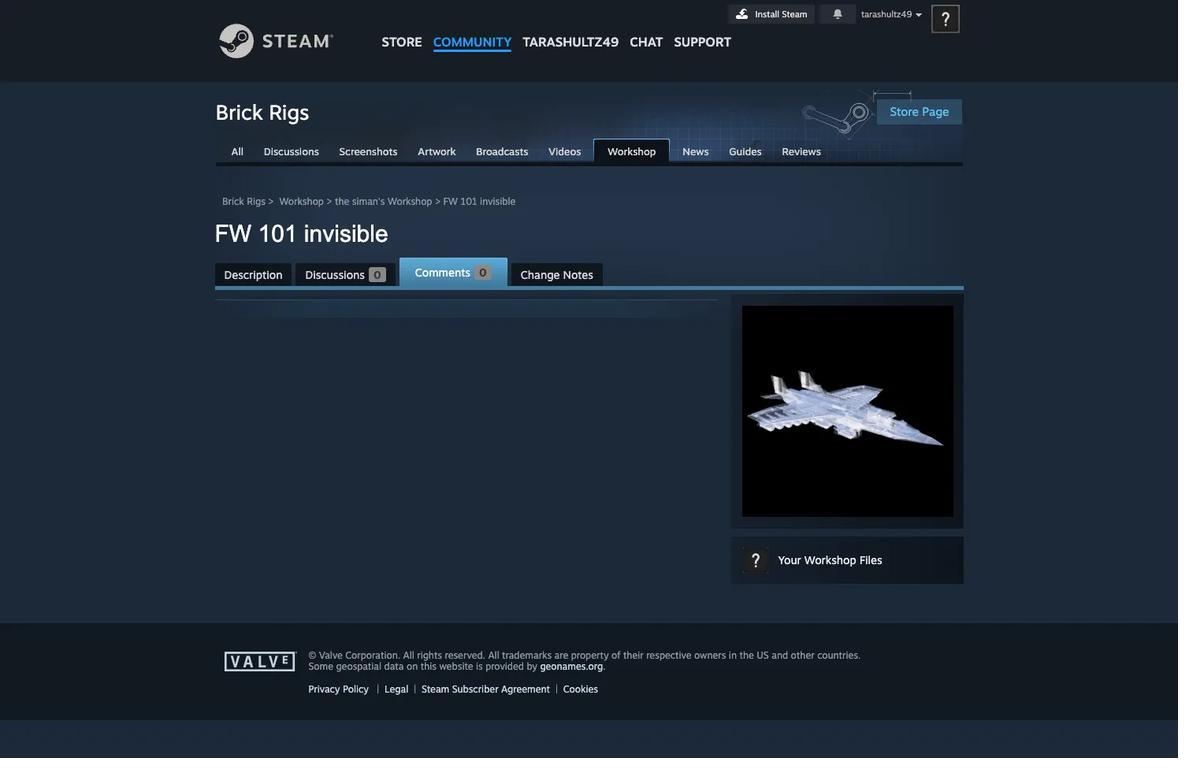 Task type: describe. For each thing, give the bounding box(es) containing it.
screenshots link
[[331, 139, 406, 162]]

3 | from the left
[[556, 683, 558, 695]]

guides
[[729, 145, 762, 158]]

legal link
[[385, 683, 408, 695]]

geonames.org link
[[540, 660, 603, 672]]

all link
[[223, 139, 251, 162]]

discussions link
[[256, 139, 327, 162]]

notes
[[563, 268, 593, 281]]

support link
[[669, 0, 737, 54]]

©
[[309, 649, 316, 661]]

2 horizontal spatial all
[[488, 649, 499, 661]]

broadcasts link
[[468, 139, 536, 162]]

your
[[778, 553, 801, 567]]

some
[[309, 660, 333, 672]]

videos link
[[541, 139, 589, 162]]

1 vertical spatial fw
[[215, 221, 252, 247]]

privacy
[[309, 683, 340, 695]]

in
[[729, 649, 737, 661]]

1 vertical spatial tarashultz49
[[523, 34, 619, 50]]

news
[[683, 145, 709, 158]]

steam subscriber agreement link
[[422, 683, 550, 695]]

screenshots
[[339, 145, 398, 158]]

1 horizontal spatial all
[[403, 649, 414, 661]]

reserved.
[[445, 649, 485, 661]]

store link
[[376, 0, 428, 57]]

reviews
[[782, 145, 821, 158]]

change
[[521, 268, 560, 281]]

install steam link
[[728, 5, 815, 24]]

change notes
[[521, 268, 593, 281]]

this
[[421, 660, 437, 672]]

of
[[612, 649, 621, 661]]

description link
[[215, 263, 292, 286]]

videos
[[549, 145, 581, 158]]

cookies link
[[563, 683, 598, 695]]

brick rigs > workshop > the siman's workshop > fw 101 invisible
[[222, 195, 516, 207]]

countries.
[[817, 649, 861, 661]]

workshop right siman's
[[388, 195, 432, 207]]

us
[[757, 649, 769, 661]]

siman's
[[352, 195, 385, 207]]

0 for comments
[[479, 266, 487, 279]]

discussions for description
[[305, 268, 365, 281]]

community
[[433, 34, 512, 50]]

1 horizontal spatial fw
[[443, 195, 458, 207]]

reviews link
[[774, 139, 829, 162]]

brick rigs link
[[222, 195, 265, 207]]

description
[[224, 268, 283, 281]]

policy
[[343, 683, 369, 695]]

1 | from the left
[[377, 683, 379, 695]]

discussions for all
[[264, 145, 319, 158]]

provided
[[486, 660, 524, 672]]

0 horizontal spatial 101
[[258, 221, 298, 247]]

privacy policy link
[[309, 683, 369, 695]]

0 vertical spatial workshop link
[[594, 139, 670, 164]]

store
[[382, 34, 422, 50]]

their
[[623, 649, 644, 661]]

files
[[860, 553, 882, 567]]

support
[[674, 34, 732, 50]]

store page
[[890, 104, 949, 119]]

change notes link
[[511, 263, 603, 286]]

geospatial
[[336, 660, 382, 672]]

install
[[755, 9, 780, 20]]

is
[[476, 660, 483, 672]]

0 for discussions
[[374, 268, 381, 281]]

agreement
[[501, 683, 550, 695]]

workshop left files
[[805, 553, 856, 567]]

owners
[[694, 649, 726, 661]]



Task type: locate. For each thing, give the bounding box(es) containing it.
1 vertical spatial 101
[[258, 221, 298, 247]]

101 down brick rigs link
[[258, 221, 298, 247]]

corporation.
[[345, 649, 400, 661]]

1 vertical spatial discussions
[[305, 268, 365, 281]]

0 vertical spatial fw
[[443, 195, 458, 207]]

0 vertical spatial 101
[[461, 195, 477, 207]]

3 > from the left
[[435, 195, 441, 207]]

trademarks
[[502, 649, 552, 661]]

artwork
[[418, 145, 456, 158]]

101 down artwork link
[[461, 195, 477, 207]]

data
[[384, 660, 404, 672]]

cookies
[[563, 683, 598, 695]]

2 | from the left
[[414, 683, 416, 695]]

1 vertical spatial workshop link
[[279, 195, 324, 207]]

0 horizontal spatial steam
[[422, 683, 449, 695]]

0 vertical spatial tarashultz49
[[861, 9, 912, 20]]

tarashultz49 link
[[517, 0, 624, 57]]

0 left comments
[[374, 268, 381, 281]]

rigs for brick rigs > workshop > the siman's workshop > fw 101 invisible
[[247, 195, 265, 207]]

1 horizontal spatial >
[[327, 195, 332, 207]]

respective
[[646, 649, 692, 661]]

website
[[439, 660, 473, 672]]

> left siman's
[[327, 195, 332, 207]]

.
[[603, 660, 606, 672]]

| right legal link
[[414, 683, 416, 695]]

0 right comments
[[479, 266, 487, 279]]

steam down this
[[422, 683, 449, 695]]

privacy policy | legal | steam subscriber agreement | cookies
[[309, 683, 598, 695]]

discussions down brick rigs
[[264, 145, 319, 158]]

community link
[[428, 0, 517, 57]]

rigs for brick rigs
[[269, 99, 309, 125]]

invisible
[[480, 195, 516, 207], [304, 221, 388, 247]]

workshop up fw 101 invisible
[[279, 195, 324, 207]]

1 horizontal spatial workshop link
[[594, 139, 670, 164]]

| left cookies
[[556, 683, 558, 695]]

0 horizontal spatial fw
[[215, 221, 252, 247]]

0 horizontal spatial all
[[231, 145, 243, 158]]

workshop link left news
[[594, 139, 670, 164]]

the
[[335, 195, 349, 207], [740, 649, 754, 661]]

1 vertical spatial brick
[[222, 195, 244, 207]]

rigs down all link
[[247, 195, 265, 207]]

your workshop files
[[778, 553, 882, 567]]

valve logo image
[[224, 652, 300, 672]]

tarashultz49
[[861, 9, 912, 20], [523, 34, 619, 50]]

> right brick rigs link
[[268, 195, 274, 207]]

1 horizontal spatial rigs
[[269, 99, 309, 125]]

1 horizontal spatial 0
[[479, 266, 487, 279]]

0 horizontal spatial the
[[335, 195, 349, 207]]

0 horizontal spatial >
[[268, 195, 274, 207]]

1 vertical spatial the
[[740, 649, 754, 661]]

the siman's workshop link
[[335, 195, 432, 207]]

brick for brick rigs > workshop > the siman's workshop > fw 101 invisible
[[222, 195, 244, 207]]

store
[[890, 104, 919, 119]]

| left legal link
[[377, 683, 379, 695]]

the inside "© valve corporation. all rights reserved. all trademarks are property of their respective owners in the us and other countries. some geospatial data on this website is provided by geonames.org ."
[[740, 649, 754, 661]]

on
[[407, 660, 418, 672]]

1 vertical spatial rigs
[[247, 195, 265, 207]]

fw down artwork
[[443, 195, 458, 207]]

0 vertical spatial brick
[[216, 99, 263, 125]]

workshop left news
[[608, 145, 656, 158]]

2 horizontal spatial >
[[435, 195, 441, 207]]

0 horizontal spatial |
[[377, 683, 379, 695]]

are
[[555, 649, 568, 661]]

1 > from the left
[[268, 195, 274, 207]]

workshop link
[[594, 139, 670, 164], [279, 195, 324, 207]]

1 horizontal spatial |
[[414, 683, 416, 695]]

all down brick rigs
[[231, 145, 243, 158]]

0 horizontal spatial tarashultz49
[[523, 34, 619, 50]]

fw 101 invisible link
[[443, 195, 516, 207]]

news link
[[675, 139, 717, 162]]

by
[[527, 660, 537, 672]]

legal
[[385, 683, 408, 695]]

1 horizontal spatial the
[[740, 649, 754, 661]]

fw 101 invisible
[[215, 221, 388, 247]]

all
[[231, 145, 243, 158], [403, 649, 414, 661], [488, 649, 499, 661]]

fw down brick rigs link
[[215, 221, 252, 247]]

2 horizontal spatial |
[[556, 683, 558, 695]]

0
[[479, 266, 487, 279], [374, 268, 381, 281]]

2 > from the left
[[327, 195, 332, 207]]

guides link
[[721, 139, 770, 162]]

and
[[772, 649, 788, 661]]

subscriber
[[452, 683, 499, 695]]

chat link
[[624, 0, 669, 54]]

workshop link up fw 101 invisible
[[279, 195, 324, 207]]

steam right install
[[782, 9, 807, 20]]

workshop
[[608, 145, 656, 158], [279, 195, 324, 207], [388, 195, 432, 207], [805, 553, 856, 567]]

0 vertical spatial invisible
[[480, 195, 516, 207]]

chat
[[630, 34, 663, 50]]

store page link
[[877, 99, 962, 125]]

0 vertical spatial rigs
[[269, 99, 309, 125]]

brick
[[216, 99, 263, 125], [222, 195, 244, 207]]

0 vertical spatial steam
[[782, 9, 807, 20]]

page
[[922, 104, 949, 119]]

0 horizontal spatial rigs
[[247, 195, 265, 207]]

1 vertical spatial invisible
[[304, 221, 388, 247]]

all right is
[[488, 649, 499, 661]]

brick rigs
[[216, 99, 309, 125]]

other
[[791, 649, 815, 661]]

install steam
[[755, 9, 807, 20]]

1 horizontal spatial invisible
[[480, 195, 516, 207]]

invisible down the broadcasts
[[480, 195, 516, 207]]

0 horizontal spatial invisible
[[304, 221, 388, 247]]

1 horizontal spatial steam
[[782, 9, 807, 20]]

brick up all link
[[216, 99, 263, 125]]

1 horizontal spatial 101
[[461, 195, 477, 207]]

broadcasts
[[476, 145, 528, 158]]

0 horizontal spatial workshop link
[[279, 195, 324, 207]]

brick for brick rigs
[[216, 99, 263, 125]]

1 vertical spatial steam
[[422, 683, 449, 695]]

1 horizontal spatial tarashultz49
[[861, 9, 912, 20]]

> left fw 101 invisible link
[[435, 195, 441, 207]]

the left siman's
[[335, 195, 349, 207]]

all left rights
[[403, 649, 414, 661]]

geonames.org
[[540, 660, 603, 672]]

rights
[[417, 649, 442, 661]]

© valve corporation. all rights reserved. all trademarks are property of their respective owners in the us and other countries. some geospatial data on this website is provided by geonames.org .
[[309, 649, 861, 672]]

invisible down siman's
[[304, 221, 388, 247]]

comments
[[415, 266, 471, 279]]

0 vertical spatial discussions
[[264, 145, 319, 158]]

101
[[461, 195, 477, 207], [258, 221, 298, 247]]

artwork link
[[410, 139, 464, 162]]

>
[[268, 195, 274, 207], [327, 195, 332, 207], [435, 195, 441, 207]]

steam
[[782, 9, 807, 20], [422, 683, 449, 695]]

discussions down fw 101 invisible
[[305, 268, 365, 281]]

fw
[[443, 195, 458, 207], [215, 221, 252, 247]]

rigs up the "discussions" link
[[269, 99, 309, 125]]

the right the in
[[740, 649, 754, 661]]

0 vertical spatial the
[[335, 195, 349, 207]]

0 horizontal spatial 0
[[374, 268, 381, 281]]

discussions
[[264, 145, 319, 158], [305, 268, 365, 281]]

property
[[571, 649, 609, 661]]

|
[[377, 683, 379, 695], [414, 683, 416, 695], [556, 683, 558, 695]]

brick down all link
[[222, 195, 244, 207]]

valve
[[319, 649, 343, 661]]

rigs
[[269, 99, 309, 125], [247, 195, 265, 207]]



Task type: vqa. For each thing, say whether or not it's contained in the screenshot.
second > from the right
yes



